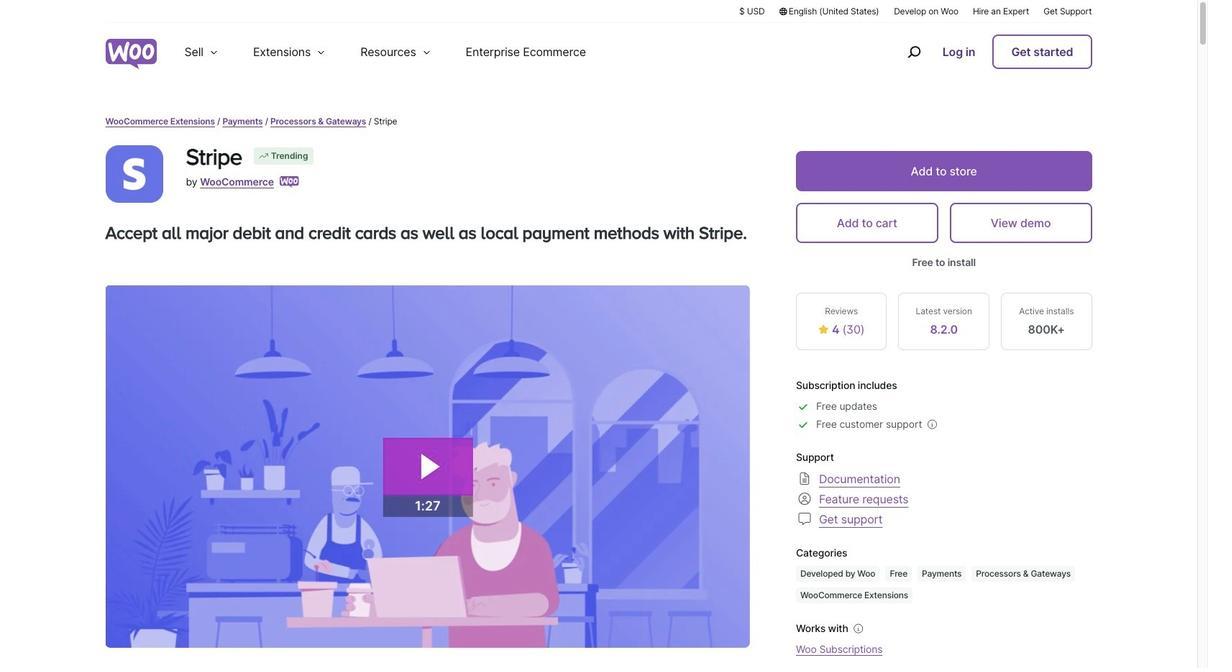 Task type: vqa. For each thing, say whether or not it's contained in the screenshot.
"Gravatar image"
no



Task type: describe. For each thing, give the bounding box(es) containing it.
developed by woocommerce image
[[280, 176, 299, 188]]

message image
[[796, 510, 814, 528]]

file lines image
[[796, 470, 814, 487]]

circle info image
[[852, 622, 866, 636]]

search image
[[903, 40, 926, 63]]

circle user image
[[796, 490, 814, 508]]

arrow trend up image
[[258, 150, 270, 162]]

breadcrumb element
[[105, 115, 1092, 128]]

product icon image
[[105, 145, 163, 203]]

service navigation menu element
[[877, 28, 1092, 75]]



